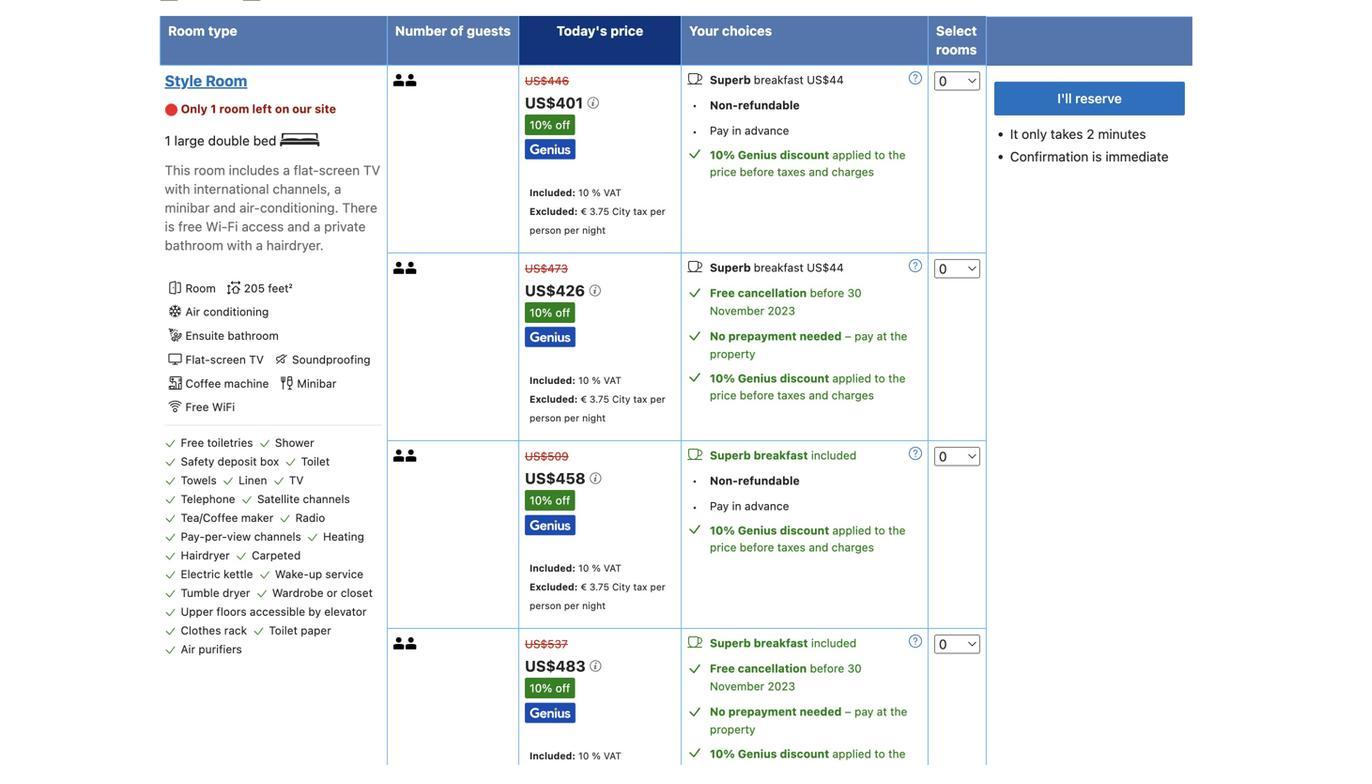 Task type: describe. For each thing, give the bounding box(es) containing it.
to for us$458
[[875, 524, 885, 537]]

only
[[1022, 126, 1047, 142]]

1 vertical spatial room
[[206, 72, 247, 90]]

advance for breakfast us$44
[[745, 124, 789, 137]]

minutes
[[1098, 126, 1146, 142]]

or
[[327, 587, 338, 600]]

room type
[[168, 23, 237, 38]]

style
[[165, 72, 202, 90]]

4 • from the top
[[692, 501, 698, 514]]

superb breakfast us$44 for more details on meals and payment options icon related to us$426
[[710, 261, 844, 274]]

radio
[[295, 512, 325, 525]]

this
[[165, 162, 190, 178]]

breakfast for us$426
[[754, 261, 804, 274]]

us$426
[[525, 282, 589, 300]]

large
[[174, 133, 205, 148]]

view
[[227, 530, 251, 543]]

4 % from the top
[[592, 750, 601, 762]]

1 more details on meals and payment options image from the top
[[909, 71, 922, 84]]

electric
[[181, 568, 220, 581]]

coffee
[[185, 377, 221, 390]]

1 applied from the top
[[833, 149, 872, 162]]

off for us$458
[[556, 494, 570, 507]]

tea/coffee
[[181, 512, 238, 525]]

wardrobe or closet
[[272, 587, 373, 600]]

box
[[260, 455, 279, 468]]

the for more details on meals and payment options icon for us$458
[[889, 524, 906, 537]]

2 vertical spatial tv
[[289, 474, 304, 487]]

no prepayment needed for us$426
[[710, 330, 842, 343]]

price for us$458
[[710, 541, 737, 554]]

clothes rack
[[181, 624, 247, 637]]

excluded: for us$458
[[530, 581, 578, 593]]

free
[[178, 219, 202, 234]]

takes
[[1051, 126, 1083, 142]]

pay for superb
[[710, 124, 729, 137]]

access
[[242, 219, 284, 234]]

€ for us$401
[[581, 206, 587, 217]]

taxes for us$426
[[778, 389, 806, 402]]

heating
[[323, 530, 364, 543]]

select rooms
[[936, 23, 977, 57]]

taxes for us$483
[[778, 764, 806, 765]]

1 horizontal spatial with
[[227, 238, 252, 253]]

flat-screen tv
[[185, 353, 264, 366]]

tumble
[[181, 587, 219, 600]]

breakfast for us$458
[[754, 449, 808, 462]]

cancellation for us$483
[[738, 662, 807, 675]]

your
[[689, 23, 719, 38]]

0 vertical spatial room
[[219, 102, 249, 115]]

1 10% genius discount from the top
[[710, 149, 829, 162]]

no for us$426
[[710, 330, 726, 343]]

10% off. you're getting a reduced rate because this property is offering a genius discount.. element for us$401
[[525, 114, 575, 135]]

telephone
[[181, 493, 235, 506]]

coffee machine
[[185, 377, 269, 390]]

room for room type
[[168, 23, 205, 38]]

ensuite
[[185, 329, 225, 342]]

3.75 for us$401
[[590, 206, 610, 217]]

free wifi
[[185, 401, 235, 414]]

safety
[[181, 455, 214, 468]]

and for more details on meals and payment options icon for us$458
[[809, 541, 829, 554]]

10 for us$458
[[579, 563, 589, 574]]

machine
[[224, 377, 269, 390]]

2
[[1087, 126, 1095, 142]]

i'll reserve button
[[995, 82, 1185, 115]]

10% genius discount for us$426
[[710, 372, 829, 385]]

service
[[325, 568, 364, 581]]

immediate
[[1106, 149, 1169, 164]]

minibar
[[165, 200, 210, 215]]

of
[[450, 23, 464, 38]]

today's
[[557, 23, 607, 38]]

to for us$426
[[875, 372, 885, 385]]

10 for us$401
[[579, 187, 589, 198]]

in for superb breakfast
[[732, 500, 742, 513]]

accessible
[[250, 605, 305, 619]]

vat for us$426
[[604, 375, 622, 386]]

prepayment for us$426
[[729, 330, 797, 343]]

10% off. you're getting a reduced rate because this property is offering a genius discount.. element for us$426
[[525, 302, 575, 323]]

conditioning
[[203, 305, 269, 319]]

air for air purifiers
[[181, 643, 195, 656]]

205
[[244, 282, 265, 295]]

non-refundable for superb breakfast
[[710, 474, 800, 487]]

non- for superb breakfast us$44
[[710, 98, 738, 112]]

channels,
[[273, 181, 331, 197]]

€ for us$458
[[581, 581, 587, 593]]

2 • from the top
[[692, 125, 698, 138]]

prepayment for us$483
[[729, 705, 797, 718]]

international
[[194, 181, 269, 197]]

person for us$458
[[530, 600, 561, 611]]

1 • from the top
[[692, 99, 698, 112]]

€ 3.75 city tax per person per night for us$458
[[530, 581, 666, 611]]

choices
[[722, 23, 772, 38]]

property for us$483
[[710, 723, 756, 736]]

it only takes 2 minutes confirmation is immediate
[[1010, 126, 1169, 164]]

0 horizontal spatial with
[[165, 181, 190, 197]]

room inside this room includes a flat-screen tv with international channels, a minibar and air-conditioning. there is free wi-fi access and a private bathroom with a hairdryer.
[[194, 162, 225, 178]]

1 breakfast from the top
[[754, 73, 804, 86]]

us$446
[[525, 74, 569, 87]]

person for us$426
[[530, 412, 561, 423]]

taxes for us$458
[[778, 541, 806, 554]]

10% off for us$426
[[530, 306, 570, 319]]

price for us$483
[[710, 764, 737, 765]]

– pay at the property for us$483
[[710, 705, 908, 736]]

off for us$401
[[556, 118, 570, 131]]

3 • from the top
[[692, 475, 698, 488]]

november for us$483
[[710, 680, 765, 693]]

1 vertical spatial tv
[[249, 353, 264, 366]]

electric kettle
[[181, 568, 253, 581]]

charges for us$426
[[832, 389, 874, 402]]

superb for us$458
[[710, 449, 751, 462]]

wi-
[[206, 219, 228, 234]]

double
[[208, 133, 250, 148]]

4 included: from the top
[[530, 750, 576, 762]]

a left flat-
[[283, 162, 290, 178]]

a down access
[[256, 238, 263, 253]]

feet²
[[268, 282, 293, 295]]

carpeted
[[252, 549, 301, 562]]

dryer
[[223, 587, 250, 600]]

discount for us$426
[[780, 372, 829, 385]]

charges for us$458
[[832, 541, 874, 554]]

4 vat from the top
[[604, 750, 622, 762]]

a down conditioning.
[[314, 219, 321, 234]]

more details on meals and payment options image for us$458
[[909, 447, 922, 460]]

breakfast for us$483
[[754, 637, 808, 650]]

toilet for toilet paper
[[269, 624, 298, 637]]

shower
[[275, 436, 314, 450]]

1 taxes from the top
[[778, 165, 806, 179]]

pay for us$426
[[855, 330, 874, 343]]

at for us$426
[[877, 330, 887, 343]]

there
[[342, 200, 377, 215]]

your choices
[[689, 23, 772, 38]]

our
[[292, 102, 312, 115]]

i'll reserve
[[1058, 90, 1122, 106]]

conditioning.
[[260, 200, 339, 215]]

this room includes a flat-screen tv with international channels, a minibar and air-conditioning. there is free wi-fi access and a private bathroom with a hairdryer.
[[165, 162, 380, 253]]

flat-
[[185, 353, 210, 366]]

hairdryer.
[[267, 238, 324, 253]]

wifi
[[212, 401, 235, 414]]

by
[[308, 605, 321, 619]]

refundable for superb
[[738, 98, 800, 112]]

private
[[324, 219, 366, 234]]

1 horizontal spatial 1
[[210, 102, 216, 115]]

included: 10 % vat for us$458
[[530, 563, 622, 574]]

0 horizontal spatial screen
[[210, 353, 246, 366]]

paper
[[301, 624, 331, 637]]

no for us$483
[[710, 705, 726, 718]]

rack
[[224, 624, 247, 637]]

included: for us$458
[[530, 563, 576, 574]]

minibar
[[297, 377, 337, 390]]

applied for us$483
[[833, 748, 872, 761]]

tumble dryer
[[181, 587, 250, 600]]

no prepayment needed for us$483
[[710, 705, 842, 718]]

us$509
[[525, 450, 569, 463]]

30 for us$426
[[848, 286, 862, 299]]

price for us$426
[[710, 389, 737, 402]]

included: 10 % vat for us$426
[[530, 375, 622, 386]]

free toiletries
[[181, 436, 253, 450]]

toilet for toilet
[[301, 455, 330, 468]]

clothes
[[181, 624, 221, 637]]

air conditioning
[[185, 305, 269, 319]]

before for more details on meals and payment options icon for us$458
[[740, 541, 774, 554]]

us$473
[[525, 262, 568, 275]]

0 horizontal spatial channels
[[254, 530, 301, 543]]

wardrobe
[[272, 587, 324, 600]]

us$44 for 1st more details on meals and payment options icon from the top
[[807, 73, 844, 86]]

wake-up service
[[275, 568, 364, 581]]

superb breakfast included for us$458
[[710, 449, 857, 462]]

10% off for us$458
[[530, 494, 570, 507]]

3.75 for us$458
[[590, 581, 610, 593]]

wake-
[[275, 568, 309, 581]]

% for us$401
[[592, 187, 601, 198]]

kettle
[[224, 568, 253, 581]]

guests
[[467, 23, 511, 38]]

includes
[[229, 162, 279, 178]]

1 horizontal spatial channels
[[303, 493, 350, 506]]

screen inside this room includes a flat-screen tv with international channels, a minibar and air-conditioning. there is free wi-fi access and a private bathroom with a hairdryer.
[[319, 162, 360, 178]]



Task type: vqa. For each thing, say whether or not it's contained in the screenshot.
need.
no



Task type: locate. For each thing, give the bounding box(es) containing it.
toilet paper
[[269, 624, 331, 637]]

superb breakfast included for us$483
[[710, 637, 857, 650]]

2 – from the top
[[845, 705, 852, 718]]

superb breakfast us$44 for 1st more details on meals and payment options icon from the top
[[710, 73, 844, 86]]

0 vertical spatial more details on meals and payment options image
[[909, 71, 922, 84]]

1 pay from the top
[[710, 124, 729, 137]]

1 vertical spatial us$44
[[807, 261, 844, 274]]

10% off. you're getting a reduced rate because this property is offering a genius discount.. element for us$458
[[525, 490, 575, 511]]

person up us$509
[[530, 412, 561, 423]]

2 10% off. you're getting a reduced rate because this property is offering a genius discount.. element from the top
[[525, 302, 575, 323]]

0 vertical spatial is
[[1092, 149, 1102, 164]]

2 vertical spatial €
[[581, 581, 587, 593]]

style room
[[165, 72, 247, 90]]

select
[[936, 23, 977, 38]]

10% off. you're getting a reduced rate because this property is offering a genius discount.. element down us$483
[[525, 678, 575, 699]]

0 vertical spatial person
[[530, 224, 561, 236]]

€ up us$426
[[581, 206, 587, 217]]

2 to from the top
[[875, 372, 885, 385]]

included: up us$509
[[530, 375, 576, 386]]

1 % from the top
[[592, 187, 601, 198]]

1 vertical spatial november
[[710, 680, 765, 693]]

city for us$458
[[612, 581, 631, 593]]

style room link
[[165, 71, 376, 90]]

1 vertical spatial cancellation
[[738, 662, 807, 675]]

off for us$426
[[556, 306, 570, 319]]

0 horizontal spatial toilet
[[269, 624, 298, 637]]

10% off. you're getting a reduced rate because this property is offering a genius discount.. element down us$426
[[525, 302, 575, 323]]

0 vertical spatial € 3.75 city tax per person per night
[[530, 206, 666, 236]]

air
[[185, 305, 200, 319], [181, 643, 195, 656]]

night for us$426
[[582, 412, 606, 423]]

tax for us$458
[[633, 581, 648, 593]]

2 advance from the top
[[745, 500, 789, 513]]

0 vertical spatial excluded:
[[530, 206, 578, 217]]

maker
[[241, 512, 274, 525]]

tv inside this room includes a flat-screen tv with international channels, a minibar and air-conditioning. there is free wi-fi access and a private bathroom with a hairdryer.
[[363, 162, 380, 178]]

night for us$401
[[582, 224, 606, 236]]

1 vertical spatial 2023
[[768, 680, 796, 693]]

1 left large
[[165, 133, 171, 148]]

1 vertical spatial – pay at the property
[[710, 705, 908, 736]]

at
[[877, 330, 887, 343], [877, 705, 887, 718]]

1 horizontal spatial tv
[[289, 474, 304, 487]]

price
[[611, 23, 644, 38], [710, 165, 737, 179], [710, 389, 737, 402], [710, 541, 737, 554], [710, 764, 737, 765]]

included: down us$483
[[530, 750, 576, 762]]

air down clothes
[[181, 643, 195, 656]]

1 included from the top
[[811, 449, 857, 462]]

3 genius from the top
[[738, 524, 777, 537]]

3 10% off. you're getting a reduced rate because this property is offering a genius discount.. element from the top
[[525, 490, 575, 511]]

room up international
[[194, 162, 225, 178]]

10% off down us$401
[[530, 118, 570, 131]]

included: 10 % vat for us$401
[[530, 187, 622, 198]]

and for 1st more details on meals and payment options icon from the top
[[809, 165, 829, 179]]

fi
[[228, 219, 238, 234]]

0 vertical spatial bathroom
[[165, 238, 223, 253]]

vat for us$458
[[604, 563, 622, 574]]

0 vertical spatial needed
[[800, 330, 842, 343]]

2 non-refundable from the top
[[710, 474, 800, 487]]

1 large double bed
[[165, 133, 280, 148]]

10
[[579, 187, 589, 198], [579, 375, 589, 386], [579, 563, 589, 574], [579, 750, 589, 762]]

tea/coffee maker
[[181, 512, 274, 525]]

property for us$426
[[710, 347, 756, 361]]

1 vertical spatial non-refundable
[[710, 474, 800, 487]]

0 vertical spatial non-refundable
[[710, 98, 800, 112]]

superb for us$426
[[710, 261, 751, 274]]

10% off down us$483
[[530, 682, 570, 695]]

hairdryer
[[181, 549, 230, 562]]

1 vertical spatial with
[[227, 238, 252, 253]]

included
[[811, 449, 857, 462], [811, 637, 857, 650]]

0 vertical spatial property
[[710, 347, 756, 361]]

advance
[[745, 124, 789, 137], [745, 500, 789, 513]]

off down us$426
[[556, 306, 570, 319]]

1 non-refundable from the top
[[710, 98, 800, 112]]

2 € from the top
[[581, 393, 587, 405]]

0 vertical spatial channels
[[303, 493, 350, 506]]

free cancellation for us$483
[[710, 662, 807, 675]]

0 vertical spatial november
[[710, 304, 765, 317]]

1 horizontal spatial is
[[1092, 149, 1102, 164]]

0 vertical spatial night
[[582, 224, 606, 236]]

genius
[[738, 149, 777, 162], [738, 372, 777, 385], [738, 524, 777, 537], [738, 748, 777, 761]]

night
[[582, 224, 606, 236], [582, 412, 606, 423], [582, 600, 606, 611]]

deposit
[[218, 455, 257, 468]]

10 for us$426
[[579, 375, 589, 386]]

and for more details on meals and payment options image
[[809, 764, 829, 765]]

0 vertical spatial pay
[[855, 330, 874, 343]]

toilet down the shower
[[301, 455, 330, 468]]

1 vertical spatial 30
[[848, 662, 862, 675]]

bathroom inside this room includes a flat-screen tv with international channels, a minibar and air-conditioning. there is free wi-fi access and a private bathroom with a hairdryer.
[[165, 238, 223, 253]]

1 vertical spatial tax
[[633, 393, 648, 405]]

us$483
[[525, 658, 589, 675]]

2 included from the top
[[811, 637, 857, 650]]

2 applied from the top
[[833, 372, 872, 385]]

needed
[[800, 330, 842, 343], [800, 705, 842, 718]]

vat
[[604, 187, 622, 198], [604, 375, 622, 386], [604, 563, 622, 574], [604, 750, 622, 762]]

rooms
[[936, 42, 977, 57]]

1 applied to the price before taxes and charges from the top
[[710, 149, 906, 179]]

0 vertical spatial non-
[[710, 98, 738, 112]]

a right 'channels,'
[[334, 181, 341, 197]]

0 vertical spatial prepayment
[[729, 330, 797, 343]]

included: for us$401
[[530, 187, 576, 198]]

pay for superb breakfast
[[710, 500, 729, 513]]

refundable
[[738, 98, 800, 112], [738, 474, 800, 487]]

air-
[[239, 200, 260, 215]]

city
[[612, 206, 631, 217], [612, 393, 631, 405], [612, 581, 631, 593]]

1 genius from the top
[[738, 149, 777, 162]]

the for more details on meals and payment options icon related to us$426
[[889, 372, 906, 385]]

upper floors accessible by elevator
[[181, 605, 367, 619]]

1 vertical spatial more details on meals and payment options image
[[909, 259, 922, 272]]

10% genius discount for us$483
[[710, 748, 829, 761]]

refundable for superb breakfast
[[738, 474, 800, 487]]

vat for us$401
[[604, 187, 622, 198]]

room left type
[[168, 23, 205, 38]]

applied to the price before taxes and charges
[[710, 149, 906, 179], [710, 372, 906, 402], [710, 524, 906, 554], [710, 748, 906, 765]]

– for us$483
[[845, 705, 852, 718]]

0 vertical spatial superb breakfast included
[[710, 449, 857, 462]]

1 vertical spatial superb breakfast included
[[710, 637, 857, 650]]

2 night from the top
[[582, 412, 606, 423]]

genius for us$483
[[738, 748, 777, 761]]

2 property from the top
[[710, 723, 756, 736]]

soundproofing
[[292, 353, 371, 366]]

€ 3.75 city tax per person per night for us$426
[[530, 393, 666, 423]]

tv up there
[[363, 162, 380, 178]]

it
[[1010, 126, 1018, 142]]

2 needed from the top
[[800, 705, 842, 718]]

4 10% genius discount from the top
[[710, 748, 829, 761]]

1 vertical spatial prepayment
[[729, 705, 797, 718]]

1 vertical spatial included
[[811, 637, 857, 650]]

floors
[[217, 605, 247, 619]]

2 vertical spatial tax
[[633, 581, 648, 593]]

applied to the price before taxes and charges for us$426
[[710, 372, 906, 402]]

number
[[395, 23, 447, 38]]

10 down us$458 at the left
[[579, 563, 589, 574]]

1 vertical spatial toilet
[[269, 624, 298, 637]]

10% off for us$483
[[530, 682, 570, 695]]

1 vertical spatial 1
[[165, 133, 171, 148]]

1 vertical spatial bathroom
[[228, 329, 279, 342]]

€ 3.75 city tax per person per night for us$401
[[530, 206, 666, 236]]

0 vertical spatial superb breakfast us$44
[[710, 73, 844, 86]]

november for us$426
[[710, 304, 765, 317]]

0 vertical spatial in
[[732, 124, 742, 137]]

more details on meals and payment options image for us$426
[[909, 259, 922, 272]]

only
[[181, 102, 208, 115]]

2 vertical spatial € 3.75 city tax per person per night
[[530, 581, 666, 611]]

towels
[[181, 474, 217, 487]]

0 vertical spatial –
[[845, 330, 852, 343]]

with
[[165, 181, 190, 197], [227, 238, 252, 253]]

1
[[210, 102, 216, 115], [165, 133, 171, 148]]

2 at from the top
[[877, 705, 887, 718]]

2 taxes from the top
[[778, 389, 806, 402]]

screen up coffee machine
[[210, 353, 246, 366]]

3 night from the top
[[582, 600, 606, 611]]

applied to the price before taxes and charges for us$483
[[710, 748, 906, 765]]

applied for us$426
[[833, 372, 872, 385]]

0 vertical spatial included
[[811, 449, 857, 462]]

4 off from the top
[[556, 682, 570, 695]]

type
[[208, 23, 237, 38]]

10% off. you're getting a reduced rate because this property is offering a genius discount.. element down us$458 at the left
[[525, 490, 575, 511]]

included: 10 % vat up us$473 on the left
[[530, 187, 622, 198]]

included: 10 % vat
[[530, 187, 622, 198], [530, 375, 622, 386], [530, 563, 622, 574], [530, 750, 622, 762]]

3 taxes from the top
[[778, 541, 806, 554]]

1 discount from the top
[[780, 149, 829, 162]]

included: 10 % vat down us$483
[[530, 750, 622, 762]]

room
[[219, 102, 249, 115], [194, 162, 225, 178]]

at for us$483
[[877, 705, 887, 718]]

1 vertical spatial €
[[581, 393, 587, 405]]

10 down us$483
[[579, 750, 589, 762]]

off down us$483
[[556, 682, 570, 695]]

with down fi
[[227, 238, 252, 253]]

2 discount from the top
[[780, 372, 829, 385]]

before for more details on meals and payment options icon related to us$426
[[740, 389, 774, 402]]

night for us$458
[[582, 600, 606, 611]]

1 vertical spatial at
[[877, 705, 887, 718]]

2 vertical spatial city
[[612, 581, 631, 593]]

property
[[710, 347, 756, 361], [710, 723, 756, 736]]

4 10 from the top
[[579, 750, 589, 762]]

included: up us$473 on the left
[[530, 187, 576, 198]]

person up us$537
[[530, 600, 561, 611]]

bathroom down conditioning
[[228, 329, 279, 342]]

charges for us$483
[[832, 764, 874, 765]]

0 vertical spatial cancellation
[[738, 286, 807, 299]]

1 vertical spatial night
[[582, 412, 606, 423]]

0 vertical spatial city
[[612, 206, 631, 217]]

1 vertical spatial is
[[165, 219, 175, 234]]

4 to from the top
[[875, 748, 885, 761]]

1 person from the top
[[530, 224, 561, 236]]

3 to from the top
[[875, 524, 885, 537]]

1 superb from the top
[[710, 73, 751, 86]]

with down this
[[165, 181, 190, 197]]

tv up machine
[[249, 353, 264, 366]]

site
[[315, 102, 336, 115]]

room up the 'only 1 room left on our site'
[[206, 72, 247, 90]]

1 vertical spatial city
[[612, 393, 631, 405]]

person up us$473 on the left
[[530, 224, 561, 236]]

1 vertical spatial excluded:
[[530, 393, 578, 405]]

us$458
[[525, 470, 589, 488]]

is inside it only takes 2 minutes confirmation is immediate
[[1092, 149, 1102, 164]]

1 november from the top
[[710, 304, 765, 317]]

3 included: from the top
[[530, 563, 576, 574]]

2 off from the top
[[556, 306, 570, 319]]

1 vertical spatial before 30 november 2023
[[710, 662, 862, 693]]

0 vertical spatial before 30 november 2023
[[710, 286, 862, 317]]

1 vertical spatial no
[[710, 705, 726, 718]]

included: 10 % vat up us$537
[[530, 563, 622, 574]]

bed
[[253, 133, 277, 148]]

2 vat from the top
[[604, 375, 622, 386]]

pay
[[855, 330, 874, 343], [855, 705, 874, 718]]

30
[[848, 286, 862, 299], [848, 662, 862, 675]]

taxes
[[778, 165, 806, 179], [778, 389, 806, 402], [778, 541, 806, 554], [778, 764, 806, 765]]

1 vertical spatial € 3.75 city tax per person per night
[[530, 393, 666, 423]]

1 superb breakfast us$44 from the top
[[710, 73, 844, 86]]

safety deposit box
[[181, 455, 279, 468]]

1 vertical spatial advance
[[745, 500, 789, 513]]

3 10 from the top
[[579, 563, 589, 574]]

before 30 november 2023 for us$483
[[710, 662, 862, 693]]

upper
[[181, 605, 213, 619]]

applied for us$458
[[833, 524, 872, 537]]

free cancellation for us$426
[[710, 286, 807, 299]]

2 vertical spatial night
[[582, 600, 606, 611]]

10% off for us$401
[[530, 118, 570, 131]]

1 vertical spatial room
[[194, 162, 225, 178]]

is left free
[[165, 219, 175, 234]]

2 refundable from the top
[[738, 474, 800, 487]]

0 vertical spatial 3.75
[[590, 206, 610, 217]]

4 applied from the top
[[833, 748, 872, 761]]

0 vertical spatial tax
[[633, 206, 648, 217]]

pay in advance for superb
[[710, 124, 789, 137]]

air for air conditioning
[[185, 305, 200, 319]]

0 vertical spatial €
[[581, 206, 587, 217]]

3 city from the top
[[612, 581, 631, 593]]

205 feet²
[[244, 282, 293, 295]]

and
[[809, 165, 829, 179], [213, 200, 236, 215], [287, 219, 310, 234], [809, 389, 829, 402], [809, 541, 829, 554], [809, 764, 829, 765]]

channels up radio on the bottom left of page
[[303, 493, 350, 506]]

1 vertical spatial no prepayment needed
[[710, 705, 842, 718]]

1 horizontal spatial bathroom
[[228, 329, 279, 342]]

0 vertical spatial 2023
[[768, 304, 796, 317]]

€ 3.75 city tax per person per night up us$473 on the left
[[530, 206, 666, 236]]

before for more details on meals and payment options image
[[740, 764, 774, 765]]

us$401
[[525, 94, 587, 112]]

1 prepayment from the top
[[729, 330, 797, 343]]

free cancellation
[[710, 286, 807, 299], [710, 662, 807, 675]]

0 horizontal spatial bathroom
[[165, 238, 223, 253]]

2 person from the top
[[530, 412, 561, 423]]

0 vertical spatial 1
[[210, 102, 216, 115]]

1 included: 10 % vat from the top
[[530, 187, 622, 198]]

1 excluded: from the top
[[530, 206, 578, 217]]

4 superb from the top
[[710, 637, 751, 650]]

3 tax from the top
[[633, 581, 648, 593]]

1 property from the top
[[710, 347, 756, 361]]

included for us$483
[[811, 637, 857, 650]]

1 right only
[[210, 102, 216, 115]]

1 non- from the top
[[710, 98, 738, 112]]

0 horizontal spatial tv
[[249, 353, 264, 366]]

excluded: up us$473 on the left
[[530, 206, 578, 217]]

excluded: for us$401
[[530, 206, 578, 217]]

cancellation for us$426
[[738, 286, 807, 299]]

€
[[581, 206, 587, 217], [581, 393, 587, 405], [581, 581, 587, 593]]

1 horizontal spatial screen
[[319, 162, 360, 178]]

is inside this room includes a flat-screen tv with international channels, a minibar and air-conditioning. there is free wi-fi access and a private bathroom with a hairdryer.
[[165, 219, 175, 234]]

room up air conditioning
[[185, 282, 216, 295]]

0 vertical spatial room
[[168, 23, 205, 38]]

closet
[[341, 587, 373, 600]]

10%
[[530, 118, 552, 131], [710, 149, 735, 162], [530, 306, 552, 319], [710, 372, 735, 385], [530, 494, 552, 507], [710, 524, 735, 537], [530, 682, 552, 695], [710, 748, 735, 761]]

% for us$458
[[592, 563, 601, 574]]

1 vertical spatial non-
[[710, 474, 738, 487]]

€ up us$458 at the left
[[581, 393, 587, 405]]

3.75 for us$426
[[590, 393, 610, 405]]

10 down us$426
[[579, 375, 589, 386]]

occupancy image
[[393, 262, 406, 274], [406, 262, 418, 274], [406, 450, 418, 462], [393, 638, 406, 650]]

applied to the price before taxes and charges for us$458
[[710, 524, 906, 554]]

is down 2
[[1092, 149, 1102, 164]]

pay in advance
[[710, 124, 789, 137], [710, 500, 789, 513]]

more details on meals and payment options image
[[909, 635, 922, 648]]

before 30 november 2023 for us$426
[[710, 286, 862, 317]]

needed for us$483
[[800, 705, 842, 718]]

genius for us$426
[[738, 372, 777, 385]]

3 % from the top
[[592, 563, 601, 574]]

10% off. you're getting a reduced rate because this property is offering a genius discount.. element
[[525, 114, 575, 135], [525, 302, 575, 323], [525, 490, 575, 511], [525, 678, 575, 699]]

0 vertical spatial pay in advance
[[710, 124, 789, 137]]

before
[[740, 165, 774, 179], [810, 286, 845, 299], [740, 389, 774, 402], [740, 541, 774, 554], [810, 662, 845, 675], [740, 764, 774, 765]]

% for us$426
[[592, 375, 601, 386]]

€ up us$483
[[581, 581, 587, 593]]

is
[[1092, 149, 1102, 164], [165, 219, 175, 234]]

off for us$483
[[556, 682, 570, 695]]

more details on meals and payment options image
[[909, 71, 922, 84], [909, 259, 922, 272], [909, 447, 922, 460]]

discount for us$458
[[780, 524, 829, 537]]

10% off down us$458 at the left
[[530, 494, 570, 507]]

the for 1st more details on meals and payment options icon from the top
[[889, 149, 906, 162]]

2 vertical spatial 3.75
[[590, 581, 610, 593]]

tv up satellite channels
[[289, 474, 304, 487]]

1 no prepayment needed from the top
[[710, 330, 842, 343]]

2 vertical spatial excluded:
[[530, 581, 578, 593]]

0 vertical spatial – pay at the property
[[710, 330, 908, 361]]

2 10% genius discount from the top
[[710, 372, 829, 385]]

2 city from the top
[[612, 393, 631, 405]]

3 excluded: from the top
[[530, 581, 578, 593]]

3 included: 10 % vat from the top
[[530, 563, 622, 574]]

10% off. you're getting a reduced rate because this property is offering a genius discount.. element down us$401
[[525, 114, 575, 135]]

bathroom down free
[[165, 238, 223, 253]]

2 2023 from the top
[[768, 680, 796, 693]]

3 breakfast from the top
[[754, 449, 808, 462]]

€ 3.75 city tax per person per night up us$509
[[530, 393, 666, 423]]

3 discount from the top
[[780, 524, 829, 537]]

4 charges from the top
[[832, 764, 874, 765]]

2 cancellation from the top
[[738, 662, 807, 675]]

1 before 30 november 2023 from the top
[[710, 286, 862, 317]]

2 vertical spatial room
[[185, 282, 216, 295]]

2 % from the top
[[592, 375, 601, 386]]

2 superb breakfast us$44 from the top
[[710, 261, 844, 274]]

10% off down us$426
[[530, 306, 570, 319]]

ensuite bathroom
[[185, 329, 279, 342]]

1 vertical spatial pay in advance
[[710, 500, 789, 513]]

3 € 3.75 city tax per person per night from the top
[[530, 581, 666, 611]]

included: up us$537
[[530, 563, 576, 574]]

0 horizontal spatial 1
[[165, 133, 171, 148]]

2 10 from the top
[[579, 375, 589, 386]]

up
[[309, 568, 322, 581]]

november
[[710, 304, 765, 317], [710, 680, 765, 693]]

excluded: up us$537
[[530, 581, 578, 593]]

tv
[[363, 162, 380, 178], [249, 353, 264, 366], [289, 474, 304, 487]]

1 vertical spatial pay
[[710, 500, 729, 513]]

1 vertical spatial free cancellation
[[710, 662, 807, 675]]

confirmation
[[1010, 149, 1089, 164]]

1 vertical spatial 3.75
[[590, 393, 610, 405]]

night up us$483
[[582, 600, 606, 611]]

off down us$401
[[556, 118, 570, 131]]

0 vertical spatial tv
[[363, 162, 380, 178]]

channels up carpeted
[[254, 530, 301, 543]]

10 down us$401
[[579, 187, 589, 198]]

screen up 'channels,'
[[319, 162, 360, 178]]

2 november from the top
[[710, 680, 765, 693]]

city for us$426
[[612, 393, 631, 405]]

0 vertical spatial no
[[710, 330, 726, 343]]

4 included: 10 % vat from the top
[[530, 750, 622, 762]]

3 3.75 from the top
[[590, 581, 610, 593]]

1 horizontal spatial toilet
[[301, 455, 330, 468]]

included: 10 % vat up us$509
[[530, 375, 622, 386]]

1 vertical spatial screen
[[210, 353, 246, 366]]

0 vertical spatial refundable
[[738, 98, 800, 112]]

4 breakfast from the top
[[754, 637, 808, 650]]

0 vertical spatial us$44
[[807, 73, 844, 86]]

0 vertical spatial screen
[[319, 162, 360, 178]]

1 pay in advance from the top
[[710, 124, 789, 137]]

excluded: up us$509
[[530, 393, 578, 405]]

1 refundable from the top
[[738, 98, 800, 112]]

1 charges from the top
[[832, 165, 874, 179]]

excluded: for us$426
[[530, 393, 578, 405]]

superb
[[710, 73, 751, 86], [710, 261, 751, 274], [710, 449, 751, 462], [710, 637, 751, 650]]

2 pay from the top
[[710, 500, 729, 513]]

2 pay from the top
[[855, 705, 874, 718]]

10% genius discount for us$458
[[710, 524, 829, 537]]

2023 for us$483
[[768, 680, 796, 693]]

2 non- from the top
[[710, 474, 738, 487]]

3 vat from the top
[[604, 563, 622, 574]]

1 pay from the top
[[855, 330, 874, 343]]

2 superb breakfast included from the top
[[710, 637, 857, 650]]

€ for us$426
[[581, 393, 587, 405]]

2 in from the top
[[732, 500, 742, 513]]

night up us$426
[[582, 224, 606, 236]]

2 before 30 november 2023 from the top
[[710, 662, 862, 693]]

2 tax from the top
[[633, 393, 648, 405]]

0 vertical spatial air
[[185, 305, 200, 319]]

30 for us$483
[[848, 662, 862, 675]]

1 to from the top
[[875, 149, 885, 162]]

occupancy image
[[393, 74, 406, 86], [406, 74, 418, 86], [393, 450, 406, 462], [406, 638, 418, 650]]

included: for us$426
[[530, 375, 576, 386]]

1 included: from the top
[[530, 187, 576, 198]]

us$44 for more details on meals and payment options icon related to us$426
[[807, 261, 844, 274]]

0 horizontal spatial is
[[165, 219, 175, 234]]

room left left
[[219, 102, 249, 115]]

superb breakfast us$44
[[710, 73, 844, 86], [710, 261, 844, 274]]

1 in from the top
[[732, 124, 742, 137]]

2 more details on meals and payment options image from the top
[[909, 259, 922, 272]]

genius for us$458
[[738, 524, 777, 537]]

superb breakfast included
[[710, 449, 857, 462], [710, 637, 857, 650]]

1 needed from the top
[[800, 330, 842, 343]]

linen
[[239, 474, 267, 487]]

night up us$458 at the left
[[582, 412, 606, 423]]

–
[[845, 330, 852, 343], [845, 705, 852, 718]]

2 3.75 from the top
[[590, 393, 610, 405]]

no prepayment needed
[[710, 330, 842, 343], [710, 705, 842, 718]]

toilet down accessible
[[269, 624, 298, 637]]

1 vertical spatial property
[[710, 723, 756, 736]]

left
[[252, 102, 272, 115]]

breakfast
[[754, 73, 804, 86], [754, 261, 804, 274], [754, 449, 808, 462], [754, 637, 808, 650]]

0 vertical spatial advance
[[745, 124, 789, 137]]

toiletries
[[207, 436, 253, 450]]

off down us$458 at the left
[[556, 494, 570, 507]]

city for us$401
[[612, 206, 631, 217]]

needed for us$426
[[800, 330, 842, 343]]

4 applied to the price before taxes and charges from the top
[[710, 748, 906, 765]]

non-refundable for superb
[[710, 98, 800, 112]]

3 more details on meals and payment options image from the top
[[909, 447, 922, 460]]

2 – pay at the property from the top
[[710, 705, 908, 736]]

1 off from the top
[[556, 118, 570, 131]]

air up ensuite
[[185, 305, 200, 319]]

€ 3.75 city tax per person per night up us$537
[[530, 581, 666, 611]]

elevator
[[324, 605, 367, 619]]

1 3.75 from the top
[[590, 206, 610, 217]]

0 vertical spatial pay
[[710, 124, 729, 137]]

2 included: 10 % vat from the top
[[530, 375, 622, 386]]

1 vertical spatial air
[[181, 643, 195, 656]]



